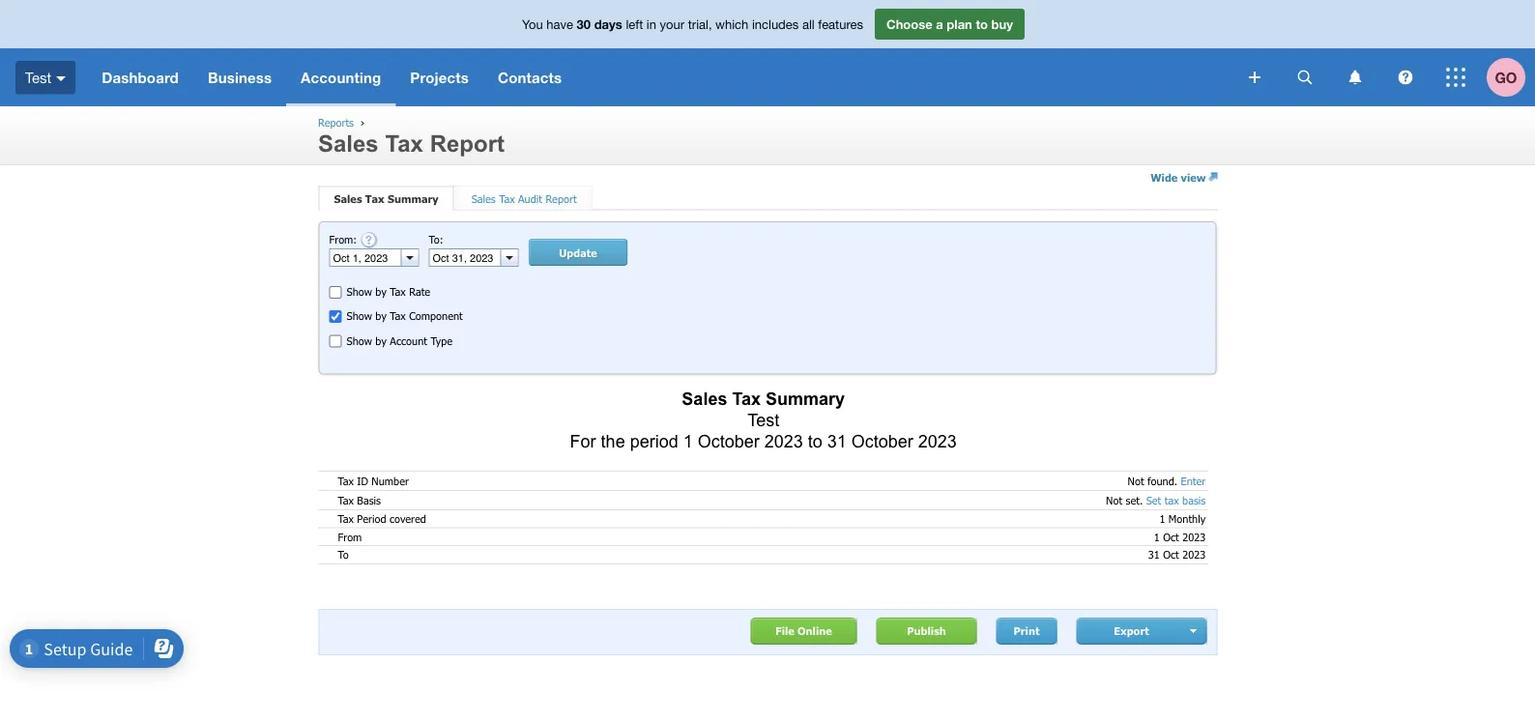 Task type: vqa. For each thing, say whether or not it's contained in the screenshot.
the up-
no



Task type: describe. For each thing, give the bounding box(es) containing it.
monthly
[[1169, 512, 1206, 525]]

show for show by account type
[[347, 334, 372, 347]]

show for show by tax rate
[[347, 285, 372, 298]]

type
[[431, 334, 453, 347]]

summary for sales tax summary
[[388, 192, 439, 205]]

tax basis
[[338, 494, 381, 507]]

sales for sales tax summary test for the period 1 october 2023 to 31 october 2023
[[682, 389, 728, 409]]

business button
[[193, 48, 286, 106]]

sales tax audit report
[[472, 192, 577, 205]]

from:
[[329, 233, 357, 246]]

1 vertical spatial report
[[546, 192, 577, 205]]

report inside reports › sales tax report
[[430, 131, 505, 157]]

sales for sales tax audit report
[[472, 192, 496, 205]]

set tax basis link
[[1147, 494, 1206, 507]]

publish
[[907, 624, 947, 637]]

sales inside reports › sales tax report
[[318, 131, 379, 157]]

Show by Account Type checkbox
[[329, 335, 342, 347]]

Show by Tax Component checkbox
[[329, 311, 342, 323]]

to
[[338, 548, 349, 561]]

tax id number
[[338, 474, 409, 487]]

enter
[[1181, 475, 1206, 488]]

oct for 1
[[1164, 530, 1180, 543]]

banner containing dashboard
[[0, 0, 1536, 106]]

projects button
[[396, 48, 483, 106]]

sales tax audit report link
[[472, 192, 577, 205]]

go
[[1496, 69, 1518, 86]]

0 horizontal spatial svg image
[[1249, 72, 1261, 83]]

sales tax summary link
[[334, 192, 439, 205]]

features
[[818, 16, 864, 31]]

in
[[647, 16, 657, 31]]

2 october from the left
[[852, 432, 914, 451]]

export options... image
[[1190, 630, 1199, 633]]

id
[[357, 474, 368, 487]]

choose
[[887, 16, 933, 31]]

rate
[[409, 285, 430, 298]]

by for show by tax component
[[376, 310, 387, 323]]

›
[[361, 116, 365, 129]]

plan
[[947, 16, 973, 31]]

audit
[[518, 192, 543, 205]]

sales tax summary
[[334, 192, 439, 205]]

update link
[[529, 239, 628, 266]]

projects
[[410, 69, 469, 86]]

not found. enter
[[1128, 475, 1206, 488]]

all
[[803, 16, 815, 31]]

svg image inside test popup button
[[56, 76, 66, 81]]

1 for 1 oct 2023
[[1155, 530, 1160, 543]]

1 inside sales tax summary test for the period 1 october 2023 to 31 october 2023
[[683, 432, 693, 451]]

you have 30 days left in your trial, which includes all features
[[522, 16, 864, 31]]

buy
[[992, 16, 1013, 31]]

by for show by tax rate
[[376, 285, 387, 298]]

Show by Tax Rate checkbox
[[329, 286, 342, 299]]

show by tax rate
[[347, 285, 430, 298]]

basis
[[1183, 494, 1206, 507]]

a
[[936, 16, 944, 31]]

number
[[372, 474, 409, 487]]

by for show by account type
[[376, 334, 387, 347]]

tax inside sales tax summary test for the period 1 october 2023 to 31 october 2023
[[732, 389, 761, 409]]

to inside sales tax summary test for the period 1 october 2023 to 31 october 2023
[[808, 432, 823, 451]]

file online
[[776, 624, 832, 637]]

1 horizontal spatial svg image
[[1298, 70, 1313, 85]]

1 horizontal spatial to
[[976, 16, 988, 31]]



Task type: locate. For each thing, give the bounding box(es) containing it.
print
[[1014, 624, 1040, 637]]

dashboard link
[[87, 48, 193, 106]]

30
[[577, 16, 591, 31]]

print link
[[997, 618, 1058, 645]]

None text field
[[330, 250, 401, 266]]

not up 'set.' at bottom right
[[1128, 475, 1145, 488]]

includes
[[752, 16, 799, 31]]

file online link
[[751, 618, 857, 645]]

not for not found. enter
[[1128, 475, 1145, 488]]

days
[[594, 16, 623, 31]]

0 horizontal spatial report
[[430, 131, 505, 157]]

0 vertical spatial to
[[976, 16, 988, 31]]

show right show by tax component option
[[347, 310, 372, 323]]

update
[[559, 246, 597, 259]]

svg image
[[1298, 70, 1313, 85], [1249, 72, 1261, 83]]

1 by from the top
[[376, 285, 387, 298]]

1 monthly
[[1160, 512, 1206, 525]]

1 vertical spatial to
[[808, 432, 823, 451]]

by down show by tax rate
[[376, 310, 387, 323]]

0 horizontal spatial summary
[[388, 192, 439, 205]]

1 oct from the top
[[1164, 530, 1180, 543]]

0 horizontal spatial test
[[25, 69, 51, 86]]

1 for 1 monthly
[[1160, 512, 1166, 525]]

summary inside sales tax summary test for the period 1 october 2023 to 31 october 2023
[[766, 389, 845, 409]]

reports link
[[318, 116, 354, 129]]

0 vertical spatial summary
[[388, 192, 439, 205]]

show by account type
[[347, 334, 453, 347]]

go button
[[1487, 48, 1536, 106]]

2 show from the top
[[347, 310, 372, 323]]

test inside sales tax summary test for the period 1 october 2023 to 31 october 2023
[[748, 410, 780, 430]]

0 vertical spatial 31
[[828, 432, 847, 451]]

trial,
[[688, 16, 712, 31]]

by up show by tax component
[[376, 285, 387, 298]]

0 horizontal spatial october
[[698, 432, 760, 451]]

tax
[[1165, 494, 1179, 507]]

31 inside sales tax summary test for the period 1 october 2023 to 31 october 2023
[[828, 432, 847, 451]]

tax
[[385, 131, 424, 157], [365, 192, 385, 205], [499, 192, 515, 205], [390, 285, 406, 298], [390, 310, 406, 323], [732, 389, 761, 409], [338, 474, 354, 487], [338, 494, 354, 507], [338, 512, 354, 525]]

1 horizontal spatial test
[[748, 410, 780, 430]]

dashboard
[[102, 69, 179, 86]]

0 vertical spatial by
[[376, 285, 387, 298]]

by
[[376, 285, 387, 298], [376, 310, 387, 323], [376, 334, 387, 347]]

basis
[[357, 494, 381, 507]]

0 vertical spatial 1
[[683, 432, 693, 451]]

2 by from the top
[[376, 310, 387, 323]]

navigation containing dashboard
[[87, 48, 1236, 106]]

test button
[[0, 48, 87, 106]]

not
[[1128, 475, 1145, 488], [1106, 494, 1123, 507]]

not left 'set.' at bottom right
[[1106, 494, 1123, 507]]

navigation
[[87, 48, 1236, 106]]

oct for 31
[[1164, 548, 1180, 561]]

sales for sales tax summary
[[334, 192, 362, 205]]

to:
[[429, 233, 444, 246]]

test inside popup button
[[25, 69, 51, 86]]

your
[[660, 16, 685, 31]]

found.
[[1148, 475, 1178, 488]]

period
[[630, 432, 679, 451]]

to
[[976, 16, 988, 31], [808, 432, 823, 451]]

summary for sales tax summary test for the period 1 october 2023 to 31 october 2023
[[766, 389, 845, 409]]

business
[[208, 69, 272, 86]]

31 oct 2023
[[1149, 548, 1206, 561]]

1 vertical spatial oct
[[1164, 548, 1180, 561]]

2 vertical spatial by
[[376, 334, 387, 347]]

1 vertical spatial not
[[1106, 494, 1123, 507]]

oct down 1 oct 2023
[[1164, 548, 1180, 561]]

export
[[1114, 625, 1150, 638]]

sales inside sales tax summary test for the period 1 october 2023 to 31 october 2023
[[682, 389, 728, 409]]

not set. set tax basis
[[1106, 494, 1206, 507]]

reports › sales tax report
[[318, 116, 505, 157]]

0 horizontal spatial 31
[[828, 432, 847, 451]]

show right show by tax rate "checkbox"
[[347, 285, 372, 298]]

sales tax summary test for the period 1 october 2023 to 31 october 2023
[[570, 389, 957, 451]]

sales
[[318, 131, 379, 157], [334, 192, 362, 205], [472, 192, 496, 205], [682, 389, 728, 409]]

0 vertical spatial report
[[430, 131, 505, 157]]

1 vertical spatial summary
[[766, 389, 845, 409]]

online
[[798, 624, 832, 637]]

1 horizontal spatial 31
[[1149, 548, 1160, 561]]

period
[[357, 512, 386, 525]]

None text field
[[430, 250, 500, 266]]

show right show by account type option
[[347, 334, 372, 347]]

0 horizontal spatial not
[[1106, 494, 1123, 507]]

you
[[522, 16, 543, 31]]

the
[[601, 432, 625, 451]]

by left the account
[[376, 334, 387, 347]]

which
[[716, 16, 749, 31]]

enter link
[[1181, 475, 1206, 488]]

0 vertical spatial show
[[347, 285, 372, 298]]

left
[[626, 16, 643, 31]]

1 up 31 oct 2023
[[1155, 530, 1160, 543]]

1 vertical spatial show
[[347, 310, 372, 323]]

1 vertical spatial 1
[[1160, 512, 1166, 525]]

accounting
[[301, 69, 381, 86]]

banner
[[0, 0, 1536, 106]]

1 down not set. set tax basis
[[1160, 512, 1166, 525]]

report down projects
[[430, 131, 505, 157]]

from
[[338, 530, 362, 543]]

3 show from the top
[[347, 334, 372, 347]]

tax inside reports › sales tax report
[[385, 131, 424, 157]]

2 vertical spatial show
[[347, 334, 372, 347]]

0 vertical spatial oct
[[1164, 530, 1180, 543]]

reports
[[318, 116, 354, 129]]

2023
[[765, 432, 803, 451], [919, 432, 957, 451], [1183, 530, 1206, 543], [1183, 548, 1206, 561]]

for
[[570, 432, 596, 451]]

1 horizontal spatial not
[[1128, 475, 1145, 488]]

1 october from the left
[[698, 432, 760, 451]]

1 right period
[[683, 432, 693, 451]]

1 show from the top
[[347, 285, 372, 298]]

summary
[[388, 192, 439, 205], [766, 389, 845, 409]]

0 vertical spatial not
[[1128, 475, 1145, 488]]

component
[[409, 310, 463, 323]]

show by tax component
[[347, 310, 463, 323]]

file
[[776, 624, 795, 637]]

31
[[828, 432, 847, 451], [1149, 548, 1160, 561]]

accounting button
[[286, 48, 396, 106]]

october
[[698, 432, 760, 451], [852, 432, 914, 451]]

1 vertical spatial test
[[748, 410, 780, 430]]

1 vertical spatial by
[[376, 310, 387, 323]]

have
[[547, 16, 573, 31]]

show for show by tax component
[[347, 310, 372, 323]]

2 vertical spatial 1
[[1155, 530, 1160, 543]]

0 vertical spatial test
[[25, 69, 51, 86]]

test
[[25, 69, 51, 86], [748, 410, 780, 430]]

publish button
[[877, 618, 977, 645]]

1
[[683, 432, 693, 451], [1160, 512, 1166, 525], [1155, 530, 1160, 543]]

oct
[[1164, 530, 1180, 543], [1164, 548, 1180, 561]]

3 by from the top
[[376, 334, 387, 347]]

1 horizontal spatial report
[[546, 192, 577, 205]]

1 horizontal spatial summary
[[766, 389, 845, 409]]

0 horizontal spatial to
[[808, 432, 823, 451]]

not for not set. set tax basis
[[1106, 494, 1123, 507]]

report
[[430, 131, 505, 157], [546, 192, 577, 205]]

account
[[390, 334, 427, 347]]

report right audit
[[546, 192, 577, 205]]

show
[[347, 285, 372, 298], [347, 310, 372, 323], [347, 334, 372, 347]]

tax period covered
[[338, 512, 426, 525]]

svg image
[[1447, 68, 1466, 87], [1350, 70, 1362, 85], [1399, 70, 1413, 85], [56, 76, 66, 81]]

covered
[[390, 512, 426, 525]]

contacts button
[[483, 48, 577, 106]]

choose a plan to buy
[[887, 16, 1013, 31]]

oct up 31 oct 2023
[[1164, 530, 1180, 543]]

contacts
[[498, 69, 562, 86]]

set.
[[1126, 494, 1143, 507]]

1 vertical spatial 31
[[1149, 548, 1160, 561]]

1 oct 2023
[[1155, 530, 1206, 543]]

set
[[1147, 494, 1162, 507]]

2 oct from the top
[[1164, 548, 1180, 561]]

1 horizontal spatial october
[[852, 432, 914, 451]]



